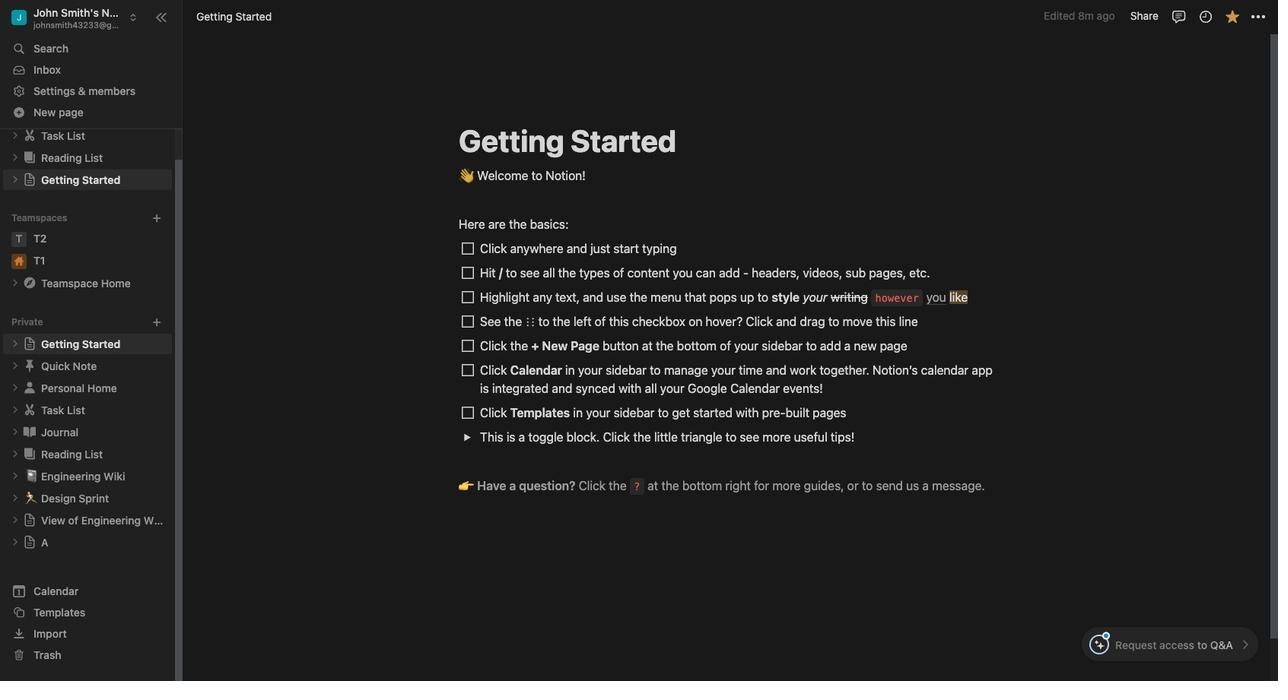 Task type: vqa. For each thing, say whether or not it's contained in the screenshot.
the 🏃 IMAGE
yes



Task type: describe. For each thing, give the bounding box(es) containing it.
2 open image from the top
[[11, 175, 20, 184]]

📓 image
[[24, 468, 38, 485]]

👉 image
[[459, 476, 474, 495]]

5 open image from the top
[[11, 406, 20, 415]]

new teamspace image
[[151, 213, 162, 224]]

close sidebar image
[[155, 11, 167, 23]]

7 open image from the top
[[11, 450, 20, 459]]



Task type: locate. For each thing, give the bounding box(es) containing it.
comments image
[[1172, 9, 1187, 24]]

6 open image from the top
[[11, 428, 20, 437]]

8 open image from the top
[[11, 472, 20, 481]]

t image
[[11, 232, 27, 247]]

favorited image
[[1225, 9, 1240, 24]]

open image
[[11, 153, 20, 162], [11, 340, 20, 349], [11, 384, 20, 393], [463, 433, 471, 442], [11, 516, 20, 525]]

1 open image from the top
[[11, 131, 20, 140]]

🏃 image
[[24, 490, 38, 507]]

add a page image
[[151, 317, 162, 328]]

👋 image
[[459, 165, 474, 185]]

change page icon image
[[22, 128, 37, 143], [22, 150, 37, 165], [23, 173, 37, 187], [22, 276, 37, 291], [23, 337, 37, 351], [22, 359, 37, 374], [22, 381, 37, 396], [22, 403, 37, 418], [22, 425, 37, 440], [22, 447, 37, 462], [23, 514, 37, 528], [23, 536, 37, 550]]

10 open image from the top
[[11, 538, 20, 547]]

3 open image from the top
[[11, 279, 20, 288]]

4 open image from the top
[[11, 362, 20, 371]]

9 open image from the top
[[11, 494, 20, 503]]

open image
[[11, 131, 20, 140], [11, 175, 20, 184], [11, 279, 20, 288], [11, 362, 20, 371], [11, 406, 20, 415], [11, 428, 20, 437], [11, 450, 20, 459], [11, 472, 20, 481], [11, 494, 20, 503], [11, 538, 20, 547]]

updates image
[[1198, 9, 1213, 24]]



